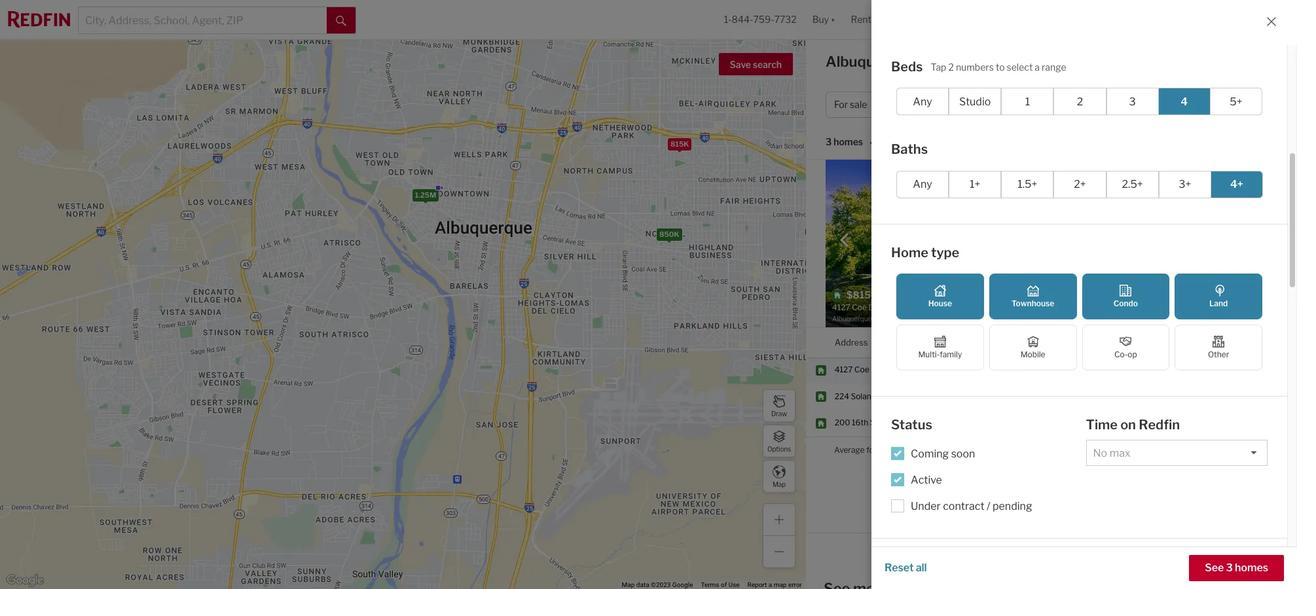 Task type: vqa. For each thing, say whether or not it's contained in the screenshot.
Any for 1+
yes



Task type: locate. For each thing, give the bounding box(es) containing it.
$168
[[1129, 213, 1149, 223], [1172, 365, 1191, 375]]

1 horizontal spatial to
[[1259, 181, 1267, 191]]

0 horizontal spatial price
[[906, 99, 928, 110]]

0 vertical spatial redfin
[[1226, 337, 1252, 347]]

price up the "$815,000"
[[975, 337, 996, 347]]

1-
[[724, 14, 732, 25]]

0 vertical spatial for
[[1000, 53, 1020, 70]]

/ right bd
[[1105, 99, 1108, 110]]

family
[[940, 350, 962, 359]]

759-
[[753, 14, 774, 25]]

0 vertical spatial ne
[[881, 365, 892, 375]]

1 option group from the top
[[896, 88, 1262, 115]]

2 albuquerque from the top
[[915, 418, 962, 428]]

850k
[[659, 230, 679, 239]]

to
[[996, 61, 1005, 72], [1259, 181, 1267, 191]]

save search
[[730, 59, 782, 70]]

1 vertical spatial option group
[[896, 171, 1263, 198]]

map left the data
[[622, 582, 635, 589]]

0 vertical spatial •
[[1229, 99, 1232, 110]]

homes right see
[[1235, 562, 1268, 574]]

1 vertical spatial price button
[[975, 328, 996, 357]]

0 vertical spatial map
[[773, 480, 786, 488]]

days for 41 days
[[1223, 391, 1240, 401]]

to right the close
[[1259, 181, 1267, 191]]

map down "options"
[[773, 480, 786, 488]]

0 horizontal spatial 2
[[948, 61, 954, 72]]

0 horizontal spatial to
[[996, 61, 1005, 72]]

$850,000 for 4
[[975, 391, 1013, 401]]

/ inside button
[[1105, 99, 1108, 110]]

1 vertical spatial albuquerque
[[915, 418, 962, 428]]

for
[[834, 99, 848, 110]]

altura
[[1062, 192, 1085, 202]]

2 checkbox
[[1054, 88, 1106, 115]]

on
[[1251, 171, 1261, 181], [1120, 417, 1136, 433]]

• inside button
[[1229, 99, 1232, 110]]

list box
[[1086, 440, 1268, 466]]

$/sq.
[[1062, 213, 1081, 223]]

any down baths
[[913, 178, 932, 191]]

remove house, townhouse, condo, land image
[[1052, 101, 1060, 109]]

1 vertical spatial dr
[[878, 391, 887, 401]]

report
[[748, 582, 767, 589]]

price button up the "$815,000"
[[975, 328, 996, 357]]

1 vertical spatial to
[[1259, 181, 1267, 191]]

1 vertical spatial for
[[866, 446, 877, 455]]

page
[[1016, 527, 1037, 539]]

house
[[928, 299, 952, 308]]

3 right see
[[1226, 562, 1233, 574]]

reset
[[885, 562, 914, 574]]

0 horizontal spatial •
[[870, 137, 873, 148]]

/
[[1105, 99, 1108, 110], [987, 500, 990, 512]]

2 right tap
[[948, 61, 954, 72]]

sq.ft.
[[1118, 337, 1140, 347]]

4+ right brick
[[1230, 178, 1243, 191]]

details right view at the right bottom
[[1233, 307, 1261, 318]]

Mobile checkbox
[[989, 325, 1077, 371]]

see 3 homes
[[1205, 562, 1268, 574]]

0 vertical spatial price button
[[897, 92, 953, 118]]

dr for solano
[[878, 391, 887, 401]]

details for view details
[[1233, 307, 1261, 318]]

1
[[1025, 95, 1030, 108], [1039, 527, 1043, 539], [1056, 527, 1060, 539]]

0 vertical spatial details
[[1233, 307, 1261, 318]]

1 vertical spatial $168
[[1172, 365, 1191, 375]]

0 vertical spatial albuquerque
[[915, 391, 962, 401]]

any down tap
[[913, 95, 932, 108]]

ne right coe
[[881, 365, 892, 375]]

lot
[[1134, 181, 1143, 191]]

reset all
[[885, 562, 927, 574]]

a left map
[[769, 582, 772, 589]]

map inside 'button'
[[773, 480, 786, 488]]

other
[[1208, 350, 1229, 359]]

1 horizontal spatial on
[[1251, 171, 1261, 181]]

1 horizontal spatial /
[[1105, 99, 1108, 110]]

1 vertical spatial 4+
[[1230, 178, 1243, 191]]

mid-
[[1153, 181, 1170, 191]]

2 any from the top
[[913, 178, 932, 191]]

3 right bd
[[1129, 95, 1136, 108]]

• left sort
[[870, 137, 873, 148]]

house, townhouse, condo, land button
[[958, 92, 1107, 118]]

4
[[1181, 95, 1188, 108], [1083, 99, 1090, 110], [1052, 365, 1057, 375], [1085, 365, 1090, 375], [1052, 391, 1057, 401], [1085, 391, 1090, 401], [1080, 445, 1085, 455]]

0 vertical spatial days
[[1219, 365, 1236, 375]]

0 horizontal spatial on
[[1120, 417, 1136, 433]]

$168 down the lot
[[1129, 213, 1149, 223]]

3 inside all filters • 3 button
[[1234, 99, 1240, 110]]

map for map
[[773, 480, 786, 488]]

details down viewing
[[950, 559, 992, 575]]

0 vertical spatial of
[[1045, 527, 1054, 539]]

1 vertical spatial of
[[1041, 545, 1050, 556]]

844-
[[732, 14, 753, 25]]

0 horizontal spatial land
[[1085, 99, 1107, 110]]

home type
[[891, 245, 959, 260]]

5
[[1212, 365, 1218, 375]]

$/sq. ft.
[[1062, 213, 1092, 223]]

under contract / pending
[[911, 500, 1032, 512]]

homes inside 3 homes • sort : recommended
[[834, 136, 863, 148]]

options
[[767, 445, 791, 453]]

0 vertical spatial $850,000
[[975, 391, 1013, 401]]

0 vertical spatial homes
[[834, 136, 863, 148]]

0 vertical spatial $168
[[1129, 213, 1149, 223]]

recommended button
[[900, 136, 979, 148]]

1 right page
[[1039, 527, 1043, 539]]

0 vertical spatial to
[[996, 61, 1005, 72]]

0 vertical spatial 2
[[948, 61, 954, 72]]

submit search image
[[336, 16, 346, 26]]

1 vertical spatial on
[[1120, 417, 1136, 433]]

3 option group from the top
[[896, 274, 1262, 371]]

map for map data ©2023 google
[[622, 582, 635, 589]]

redfin inside button
[[1226, 337, 1252, 347]]

spacious,
[[1119, 171, 1154, 181]]

nm
[[921, 53, 945, 70]]

option group for home type
[[896, 274, 1262, 371]]

all
[[1187, 99, 1199, 110]]

any inside radio
[[913, 178, 932, 191]]

pending
[[993, 500, 1032, 512]]

days right 41 at right
[[1223, 391, 1240, 401]]

4+ left ba on the right top of the page
[[1110, 99, 1121, 110]]

0 vertical spatial a
[[1035, 61, 1040, 72]]

ne up sw
[[888, 391, 899, 401]]

x-out this home image
[[1087, 304, 1103, 320]]

1 horizontal spatial for
[[1000, 53, 1020, 70]]

redfin right on
[[1226, 337, 1252, 347]]

2 vertical spatial of
[[721, 582, 727, 589]]

ne for 224 solano dr ne
[[888, 391, 899, 401]]

3 right "filters"
[[1234, 99, 1240, 110]]

1 vertical spatial a
[[769, 582, 772, 589]]

of for use
[[721, 582, 727, 589]]

redfin right the 4,911
[[1139, 417, 1180, 433]]

4 left 4,839
[[1085, 365, 1090, 375]]

save
[[730, 59, 751, 70]]

0 vertical spatial /
[[1105, 99, 1108, 110]]

dr right coe
[[871, 365, 880, 375]]

any for 1+
[[913, 178, 932, 191]]

active
[[911, 474, 942, 486]]

0 horizontal spatial map
[[622, 582, 635, 589]]

4 left "filters"
[[1181, 95, 1188, 108]]

5 days
[[1212, 365, 1236, 375]]

a left range
[[1035, 61, 1040, 72]]

4.5
[[1085, 418, 1097, 428]]

on up the close
[[1251, 171, 1261, 181]]

report a map error
[[748, 582, 802, 589]]

for right average
[[866, 446, 877, 455]]

price button
[[897, 92, 953, 118], [975, 328, 996, 357]]

studio
[[959, 95, 991, 108]]

0 horizontal spatial price button
[[897, 92, 953, 118]]

1 vertical spatial details
[[950, 559, 992, 575]]

price down beds
[[906, 99, 928, 110]]

co-op
[[1115, 350, 1137, 359]]

house, townhouse, condo, land
[[967, 99, 1107, 110]]

4127
[[835, 365, 853, 375]]

224
[[835, 391, 849, 401]]

0 horizontal spatial homes
[[834, 136, 863, 148]]

0 vertical spatial dr
[[871, 365, 880, 375]]

terms of use
[[701, 582, 740, 589]]

1 vertical spatial map
[[622, 582, 635, 589]]

sw
[[880, 418, 893, 428]]

time
[[1086, 417, 1118, 433]]

• right "filters"
[[1229, 99, 1232, 110]]

of
[[1045, 527, 1054, 539], [1041, 545, 1050, 556], [721, 582, 727, 589]]

land
[[1085, 99, 1107, 110], [1209, 299, 1228, 308]]

viewing page 1 of 1 (download all)
[[980, 527, 1124, 539]]

3 inside 3 homes • sort : recommended
[[826, 136, 832, 148]]

tap
[[931, 61, 947, 72]]

0 horizontal spatial /
[[987, 500, 990, 512]]

Condo checkbox
[[1082, 274, 1170, 320]]

to left select at the right of page
[[996, 61, 1005, 72]]

terms
[[701, 582, 719, 589]]

4 inside checkbox
[[1181, 95, 1188, 108]]

1 horizontal spatial redfin
[[1226, 337, 1252, 347]]

4 left bd
[[1083, 99, 1090, 110]]

on up 4839
[[1120, 417, 1136, 433]]

1 horizontal spatial details
[[1233, 307, 1261, 318]]

1 vertical spatial ne
[[888, 391, 899, 401]]

brick
[[1209, 171, 1227, 181]]

16th
[[852, 418, 868, 428]]

• inside 3 homes • sort : recommended
[[870, 137, 873, 148]]

0 horizontal spatial 4+
[[1110, 99, 1121, 110]]

1 horizontal spatial 4+
[[1230, 178, 1243, 191]]

a
[[1035, 61, 1040, 72], [769, 582, 772, 589]]

$850,000
[[975, 391, 1013, 401], [972, 445, 1010, 455]]

2 option group from the top
[[896, 171, 1263, 198]]

1 horizontal spatial homes
[[1235, 562, 1268, 574]]

details inside "button"
[[1233, 307, 1261, 318]]

1 vertical spatial price
[[975, 337, 996, 347]]

year
[[1181, 213, 1197, 223]]

1.25m
[[415, 190, 436, 199]]

• for homes
[[870, 137, 873, 148]]

1 albuquerque from the top
[[915, 391, 962, 401]]

view
[[1210, 307, 1231, 318]]

homes down "for sale"
[[834, 136, 863, 148]]

view details button
[[1203, 301, 1268, 324]]

1 vertical spatial any
[[913, 178, 932, 191]]

of up end of results
[[1045, 527, 1054, 539]]

1 horizontal spatial map
[[773, 480, 786, 488]]

1 vertical spatial days
[[1223, 391, 1240, 401]]

4 down mobile checkbox
[[1052, 391, 1057, 401]]

3 down for sale button
[[826, 136, 832, 148]]

0 vertical spatial on
[[1251, 171, 1261, 181]]

1 horizontal spatial •
[[1229, 99, 1232, 110]]

1 vertical spatial land
[[1209, 299, 1228, 308]]

4 up the 4.5
[[1085, 391, 1090, 401]]

albuquerque up coming soon
[[915, 418, 962, 428]]

0 horizontal spatial redfin
[[1139, 417, 1180, 433]]

0 vertical spatial option group
[[896, 88, 1262, 115]]

0 vertical spatial any
[[913, 95, 932, 108]]

1 left remove house, townhouse, condo, land image at the right top of the page
[[1025, 95, 1030, 108]]

2 vertical spatial option group
[[896, 274, 1262, 371]]

1 horizontal spatial price
[[975, 337, 996, 347]]

any inside option
[[913, 95, 932, 108]]

of left use
[[721, 582, 727, 589]]

1 vertical spatial $850,000
[[972, 445, 1010, 455]]

end of results
[[1022, 545, 1081, 556]]

2 left bd
[[1077, 95, 1083, 108]]

option group
[[896, 88, 1262, 115], [896, 171, 1263, 198], [896, 274, 1262, 371]]

7732
[[774, 14, 797, 25]]

option group containing house
[[896, 274, 1262, 371]]

$850,000 up under contract / pending
[[972, 445, 1010, 455]]

price
[[906, 99, 928, 110], [975, 337, 996, 347]]

1 vertical spatial homes
[[1235, 562, 1268, 574]]

see
[[1205, 562, 1224, 574]]

Any checkbox
[[896, 88, 949, 115]]

1 vertical spatial 2
[[1077, 95, 1083, 108]]

under
[[911, 500, 941, 512]]

of right end
[[1041, 545, 1050, 556]]

for left sale
[[1000, 53, 1020, 70]]

price button up recommended at top right
[[897, 92, 953, 118]]

google
[[672, 582, 693, 589]]

Townhouse checkbox
[[989, 274, 1077, 320]]

0 horizontal spatial details
[[950, 559, 992, 575]]

/ for 4+
[[1105, 99, 1108, 110]]

1 horizontal spatial land
[[1209, 299, 1228, 308]]

2.5+ radio
[[1106, 171, 1159, 198]]

1.5+ radio
[[1001, 171, 1054, 198]]

1 horizontal spatial 2
[[1077, 95, 1083, 108]]

1 any from the top
[[913, 95, 932, 108]]

0 horizontal spatial 1
[[1025, 95, 1030, 108]]

all
[[916, 562, 927, 574]]

0 vertical spatial land
[[1085, 99, 1107, 110]]

$/sq.ft. button
[[1172, 328, 1202, 357]]

well-
[[1156, 171, 1173, 181]]

st
[[870, 418, 878, 428]]

dr
[[871, 365, 880, 375], [878, 391, 887, 401]]

$850,000 down the "$815,000"
[[975, 391, 1013, 401]]

1 horizontal spatial price button
[[975, 328, 996, 357]]

coe
[[855, 365, 869, 375]]

year built
[[1181, 213, 1216, 223]]

numbers
[[956, 61, 994, 72]]

previous button image
[[838, 233, 851, 247]]

/ left 'pending'
[[987, 500, 990, 512]]

1 up end of results
[[1056, 527, 1060, 539]]

1 vertical spatial •
[[870, 137, 873, 148]]

0 vertical spatial 4+
[[1110, 99, 1121, 110]]

$168 up $278
[[1172, 365, 1191, 375]]

1 vertical spatial /
[[987, 500, 990, 512]]

dr right solano
[[878, 391, 887, 401]]

1 vertical spatial redfin
[[1139, 417, 1180, 433]]

4 left 4839
[[1080, 445, 1085, 455]]

for sale
[[834, 99, 867, 110]]

multi-
[[918, 350, 940, 359]]

days right 5
[[1219, 365, 1236, 375]]

albuquerque up status
[[915, 391, 962, 401]]

house,
[[967, 99, 997, 110]]



Task type: describe. For each thing, give the bounding box(es) containing it.
Land checkbox
[[1175, 274, 1262, 320]]

sort
[[879, 136, 898, 148]]

error
[[788, 582, 802, 589]]

2 inside option
[[1077, 95, 1083, 108]]

draw button
[[763, 390, 796, 422]]

filters
[[1201, 99, 1227, 110]]

3 checkbox
[[1106, 88, 1159, 115]]

0 horizontal spatial for
[[866, 446, 877, 455]]

2+ radio
[[1054, 171, 1106, 198]]

$278
[[1172, 391, 1191, 401]]

0 horizontal spatial a
[[769, 582, 772, 589]]

any for studio
[[913, 95, 932, 108]]

baths
[[891, 141, 928, 157]]

all filters • 3
[[1187, 99, 1240, 110]]

report a map error link
[[748, 582, 802, 589]]

• for filters
[[1229, 99, 1232, 110]]

map region
[[0, 0, 967, 589]]

3+ radio
[[1159, 171, 1211, 198]]

4 right the "$815,000"
[[1052, 365, 1057, 375]]

to inside original owner! spacious, well-designed brick home on nearly quarter-acre lot in mid-city neighborhood close to altura p...
[[1259, 181, 1267, 191]]

4 bd / 4+ ba button
[[1075, 92, 1158, 118]]

bd
[[1092, 99, 1103, 110]]

coming soon
[[911, 448, 975, 460]]

type
[[931, 245, 959, 260]]

4 inside button
[[1083, 99, 1090, 110]]

$850,000 for 4839
[[972, 445, 1010, 455]]

draw
[[771, 410, 787, 417]]

City, Address, School, Agent, ZIP search field
[[79, 7, 327, 33]]

more link
[[1096, 192, 1115, 202]]

4127 coe dr ne link
[[835, 365, 903, 376]]

options button
[[763, 425, 796, 458]]

solano
[[851, 391, 876, 401]]

more
[[1096, 192, 1115, 202]]

ne for 4127 coe dr ne
[[881, 365, 892, 375]]

albuquerque, nm homes for sale
[[826, 53, 1052, 70]]

Co-op checkbox
[[1082, 325, 1170, 371]]

land inside option
[[1209, 299, 1228, 308]]

results
[[1052, 545, 1081, 556]]

townhouse
[[1012, 299, 1054, 308]]

Multi-family checkbox
[[896, 325, 984, 371]]

contract
[[943, 500, 985, 512]]

tap 2 numbers to select a range
[[931, 61, 1066, 72]]

option group for baths
[[896, 171, 1263, 198]]

on inside original owner! spacious, well-designed brick home on nearly quarter-acre lot in mid-city neighborhood close to altura p...
[[1251, 171, 1261, 181]]

/ for pending
[[987, 500, 990, 512]]

1986
[[1247, 213, 1267, 223]]

4 bd / 4+ ba
[[1083, 99, 1134, 110]]

home
[[1229, 171, 1250, 181]]

address
[[835, 337, 868, 347]]

albuquerque for 224 solano dr ne
[[915, 391, 962, 401]]

mobile
[[1021, 350, 1045, 359]]

time on redfin
[[1086, 417, 1180, 433]]

1.5+
[[1018, 178, 1038, 191]]

albuquerque,
[[826, 53, 918, 70]]

condo
[[1114, 299, 1138, 308]]

location
[[915, 337, 950, 347]]

close
[[1238, 181, 1257, 191]]

average for albuquerque:
[[834, 446, 928, 455]]

original
[[1062, 171, 1090, 181]]

soon
[[951, 448, 975, 460]]

condo,
[[1053, 99, 1083, 110]]

map data ©2023 google
[[622, 582, 693, 589]]

neighborhood
[[1185, 181, 1236, 191]]

city
[[1170, 181, 1183, 191]]

1 horizontal spatial $168
[[1172, 365, 1191, 375]]

$255
[[1172, 418, 1191, 428]]

1-844-759-7732
[[724, 14, 797, 25]]

data
[[636, 582, 649, 589]]

of for results
[[1041, 545, 1050, 556]]

search
[[753, 59, 782, 70]]

4,911
[[1118, 418, 1138, 428]]

home
[[891, 245, 928, 260]]

acre
[[1116, 181, 1132, 191]]

land inside button
[[1085, 99, 1107, 110]]

2.5+
[[1122, 178, 1143, 191]]

location button
[[915, 328, 950, 357]]

4 checkbox
[[1158, 88, 1211, 115]]

beds
[[891, 59, 923, 74]]

Studio checkbox
[[949, 88, 1001, 115]]

dr for coe
[[871, 365, 880, 375]]

multi-family
[[918, 350, 962, 359]]

815k
[[670, 139, 689, 148]]

photo of 4127 coe dr ne, albuquerque, nm 87110 image
[[826, 160, 1052, 327]]

Any radio
[[896, 171, 949, 198]]

2 horizontal spatial 1
[[1056, 527, 1060, 539]]

4+ radio
[[1211, 171, 1263, 198]]

4,839
[[1118, 365, 1141, 375]]

favorite button image
[[1026, 163, 1048, 185]]

0 vertical spatial price
[[906, 99, 928, 110]]

built
[[1199, 213, 1216, 223]]

3 inside 3 checkbox
[[1129, 95, 1136, 108]]

1 checkbox
[[1001, 88, 1054, 115]]

op
[[1128, 350, 1137, 359]]

townhouse,
[[999, 99, 1051, 110]]

1+
[[970, 178, 981, 191]]

4839
[[1113, 445, 1133, 455]]

days for 5 days
[[1219, 365, 1236, 375]]

1 horizontal spatial 1
[[1039, 527, 1043, 539]]

map
[[774, 582, 787, 589]]

co-
[[1115, 350, 1128, 359]]

end
[[1022, 545, 1039, 556]]

favorite button checkbox
[[1026, 163, 1048, 185]]

favorite this home image
[[1267, 388, 1283, 403]]

reset all button
[[885, 555, 927, 581]]

address button
[[835, 328, 868, 357]]

coming
[[911, 448, 949, 460]]

4+ inside button
[[1110, 99, 1121, 110]]

homes inside button
[[1235, 562, 1268, 574]]

3 homes • sort : recommended
[[826, 136, 969, 148]]

favorite this home image
[[1061, 304, 1077, 320]]

0 horizontal spatial $168
[[1129, 213, 1149, 223]]

nearly
[[1062, 181, 1085, 191]]

albuquerque for 200 16th st sw
[[915, 418, 962, 428]]

House checkbox
[[896, 274, 984, 320]]

details for property details
[[950, 559, 992, 575]]

$/sq.ft.
[[1172, 337, 1202, 347]]

google image
[[3, 572, 46, 589]]

1 inside 1 option
[[1025, 95, 1030, 108]]

3 inside see 3 homes button
[[1226, 562, 1233, 574]]

view details
[[1210, 307, 1261, 318]]

map button
[[763, 460, 796, 493]]

4127 coe dr ne
[[835, 365, 892, 375]]

5+ checkbox
[[1210, 88, 1262, 115]]

4+ inside radio
[[1230, 178, 1243, 191]]

200 16th st sw
[[835, 418, 893, 428]]

property
[[891, 559, 947, 575]]

1+ radio
[[949, 171, 1001, 198]]

ba
[[1123, 99, 1134, 110]]

200 16th st sw link
[[835, 418, 903, 429]]

Other checkbox
[[1175, 325, 1262, 371]]

albuquerque:
[[879, 446, 928, 455]]

1 horizontal spatial a
[[1035, 61, 1040, 72]]

designed
[[1173, 171, 1207, 181]]



